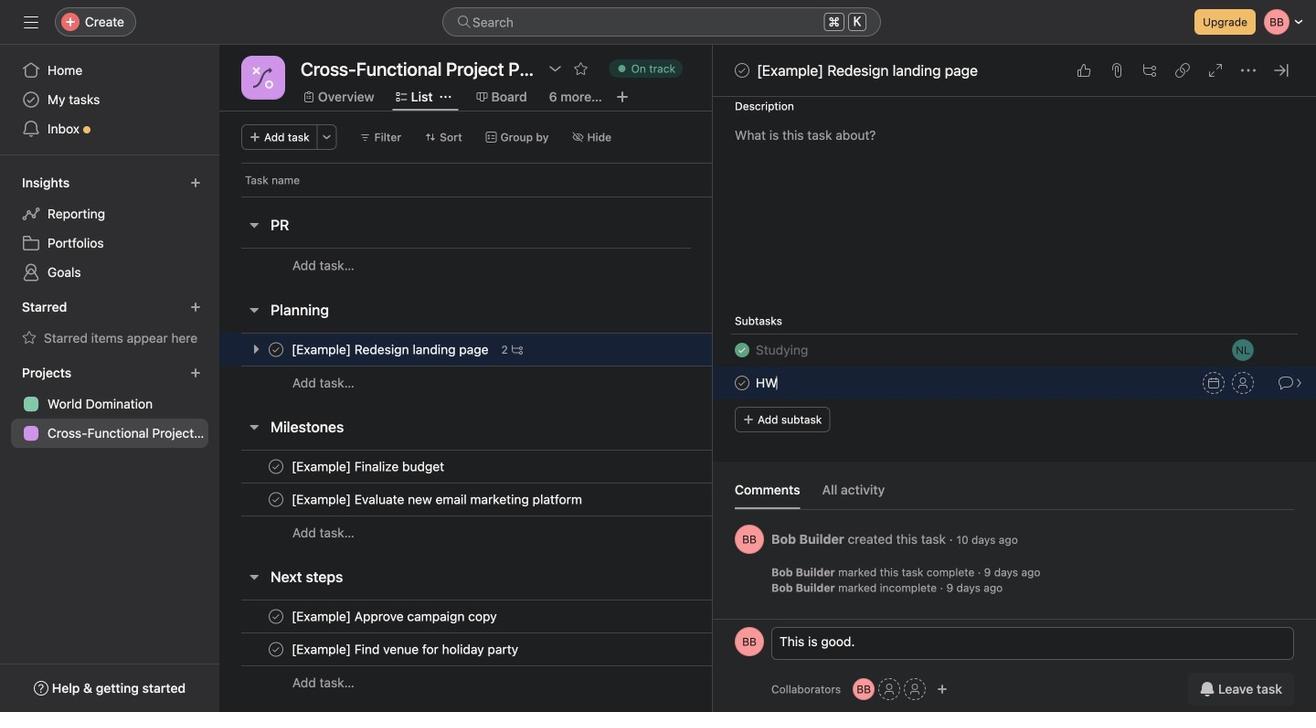 Task type: vqa. For each thing, say whether or not it's contained in the screenshot.
"list box"
no



Task type: describe. For each thing, give the bounding box(es) containing it.
completed image
[[731, 339, 753, 361]]

[example] approve campaign copy cell
[[219, 600, 713, 633]]

collapse task list for this group image for the header planning tree grid
[[247, 303, 261, 317]]

starred element
[[0, 291, 219, 356]]

show options image
[[548, 61, 563, 76]]

add items to starred image
[[190, 302, 201, 313]]

open user profile image
[[735, 627, 764, 656]]

2 subtasks image
[[512, 344, 523, 355]]

copy task link image
[[1175, 63, 1190, 78]]

Completed checkbox
[[731, 339, 753, 361]]

expand subtask list for the task [example] redesign landing page image
[[249, 342, 263, 356]]

header next steps tree grid
[[219, 600, 889, 699]]

collapse task list for this group image for 'header next steps' tree grid
[[247, 569, 261, 584]]

edit comment document
[[772, 632, 1293, 672]]

add subtask image
[[1143, 63, 1157, 78]]

[example] finalize budget cell
[[219, 450, 713, 484]]

Task Name text field
[[756, 373, 778, 393]]

tab actions image
[[440, 91, 451, 102]]

1 collapse task list for this group image from the top
[[247, 218, 261, 232]]

mark complete checkbox inside [example] redesign landing page cell
[[265, 339, 287, 361]]

mark complete image inside [example] find venue for holiday party cell
[[265, 638, 287, 660]]

[example] redesign landing page dialog
[[713, 0, 1316, 712]]

line_and_symbols image
[[252, 67, 274, 89]]

mark complete image inside [example] evaluate new email marketing platform cell
[[265, 489, 287, 510]]

insights element
[[0, 166, 219, 291]]

Task name text field
[[288, 340, 494, 359]]

[example] evaluate new email marketing platform cell
[[219, 483, 713, 516]]

mark complete checkbox for [example] approve campaign copy cell
[[265, 606, 287, 627]]

0 horizontal spatial add or remove collaborators image
[[853, 678, 875, 700]]

open user profile image
[[735, 525, 764, 554]]

toggle assignee popover image
[[1232, 339, 1254, 361]]

global element
[[0, 45, 219, 154]]

collapse task list for this group image
[[247, 420, 261, 434]]

tab list inside [example] redesign landing page dialog
[[735, 480, 1294, 510]]

2 list item from the top
[[713, 367, 1316, 399]]

more actions for this task image
[[1241, 63, 1256, 78]]



Task type: locate. For each thing, give the bounding box(es) containing it.
2 task name text field from the top
[[288, 490, 588, 509]]

mark complete image inside list item
[[731, 372, 753, 394]]

task name text field for mark complete icon inside the [example] evaluate new email marketing platform cell
[[288, 490, 588, 509]]

collapse task list for this group image
[[247, 218, 261, 232], [247, 303, 261, 317], [247, 569, 261, 584]]

1 list item from the top
[[713, 334, 1316, 367]]

Mark complete checkbox
[[731, 59, 753, 81], [265, 339, 287, 361], [265, 489, 287, 510]]

add to starred image
[[574, 61, 588, 76]]

mark complete checkbox inside [example] find venue for holiday party cell
[[265, 638, 287, 660]]

add tab image
[[615, 90, 630, 104]]

2 collapse task list for this group image from the top
[[247, 303, 261, 317]]

mark complete image inside [example] finalize budget cell
[[265, 456, 287, 478]]

projects element
[[0, 356, 219, 452]]

mark complete checkbox inside [example] finalize budget cell
[[265, 456, 287, 478]]

row
[[219, 163, 781, 197], [241, 196, 713, 197], [219, 248, 889, 282], [219, 366, 889, 399], [219, 450, 889, 484], [219, 483, 889, 516], [219, 516, 889, 549], [219, 600, 889, 633], [219, 633, 889, 666], [219, 665, 889, 699]]

[example] find venue for holiday party cell
[[219, 633, 713, 666]]

0 likes. click to like this task image
[[1077, 63, 1091, 78]]

1 vertical spatial collapse task list for this group image
[[247, 303, 261, 317]]

more actions image
[[321, 132, 332, 143]]

mark complete checkbox inside [example] approve campaign copy cell
[[265, 606, 287, 627]]

2 vertical spatial collapse task list for this group image
[[247, 569, 261, 584]]

full screen image
[[1208, 63, 1223, 78]]

3 collapse task list for this group image from the top
[[247, 569, 261, 584]]

tab list
[[735, 480, 1294, 510]]

header milestones tree grid
[[219, 450, 889, 549]]

mark complete image
[[731, 59, 753, 81], [265, 339, 287, 361], [731, 372, 753, 394], [265, 456, 287, 478], [265, 489, 287, 510], [265, 606, 287, 627], [265, 638, 287, 660]]

new insights image
[[190, 177, 201, 188]]

4 task name text field from the top
[[288, 640, 524, 659]]

1 vertical spatial mark complete checkbox
[[265, 339, 287, 361]]

task name text field inside [example] find venue for holiday party cell
[[288, 640, 524, 659]]

list item
[[713, 334, 1316, 367], [713, 367, 1316, 399]]

task name text field for mark complete icon in [example] finalize budget cell
[[288, 457, 450, 476]]

1 horizontal spatial add or remove collaborators image
[[937, 684, 948, 695]]

[example] redesign landing page cell
[[219, 333, 713, 367]]

2 vertical spatial mark complete checkbox
[[265, 489, 287, 510]]

header planning tree grid
[[219, 333, 889, 399]]

hide sidebar image
[[24, 15, 38, 29]]

mark complete checkbox for [example] finalize budget cell
[[265, 456, 287, 478]]

Search tasks, projects, and more text field
[[442, 7, 881, 37]]

0 vertical spatial collapse task list for this group image
[[247, 218, 261, 232]]

new project or portfolio image
[[190, 367, 201, 378]]

attachments: add a file to this task, [example] redesign landing page image
[[1110, 63, 1124, 78]]

task name text field inside [example] finalize budget cell
[[288, 457, 450, 476]]

mark complete checkbox inside [example] evaluate new email marketing platform cell
[[265, 489, 287, 510]]

mark complete checkbox inside list item
[[731, 372, 753, 394]]

None text field
[[296, 52, 539, 85]]

mark complete image inside [example] approve campaign copy cell
[[265, 606, 287, 627]]

add or remove collaborators image
[[853, 678, 875, 700], [937, 684, 948, 695]]

task name text field for mark complete icon in [example] find venue for holiday party cell
[[288, 640, 524, 659]]

task name text field for mark complete icon inside [example] approve campaign copy cell
[[288, 607, 502, 626]]

close details image
[[1274, 63, 1289, 78]]

Task name text field
[[288, 457, 450, 476], [288, 490, 588, 509], [288, 607, 502, 626], [288, 640, 524, 659]]

mark complete checkbox for [example] find venue for holiday party cell
[[265, 638, 287, 660]]

mark complete checkbox inside [example] redesign landing page dialog
[[731, 59, 753, 81]]

task name text field inside [example] approve campaign copy cell
[[288, 607, 502, 626]]

task name text field inside [example] evaluate new email marketing platform cell
[[288, 490, 588, 509]]

Mark complete checkbox
[[731, 372, 753, 394], [265, 456, 287, 478], [265, 606, 287, 627], [265, 638, 287, 660]]

1 task name text field from the top
[[288, 457, 450, 476]]

0 vertical spatial mark complete checkbox
[[731, 59, 753, 81]]

None field
[[442, 7, 881, 37]]

main content
[[713, 0, 1316, 619]]

Task Name text field
[[756, 340, 808, 360]]

3 task name text field from the top
[[288, 607, 502, 626]]



